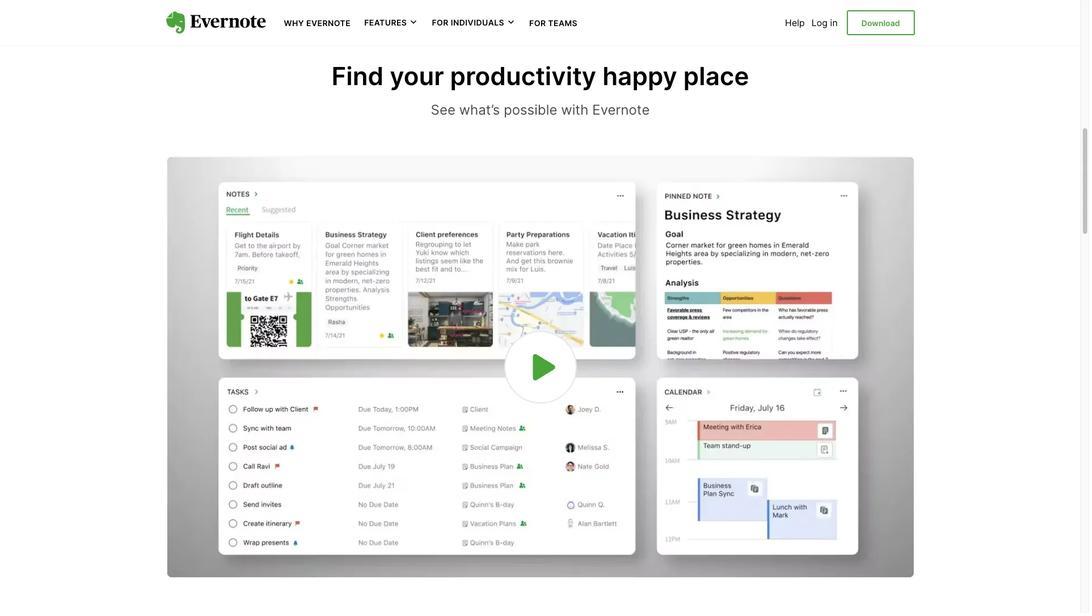 Task type: describe. For each thing, give the bounding box(es) containing it.
see what's possible with evernote
[[431, 102, 650, 118]]

why evernote
[[284, 18, 351, 28]]

your
[[390, 61, 444, 92]]

find your productivity happy place
[[332, 61, 750, 92]]

1 vertical spatial evernote
[[593, 102, 650, 118]]

find
[[332, 61, 384, 92]]

log in link
[[812, 17, 838, 28]]

play video image
[[523, 349, 559, 385]]

see
[[431, 102, 456, 118]]

for individuals
[[432, 18, 505, 27]]

features button
[[365, 17, 419, 28]]

in
[[831, 17, 838, 28]]

for teams
[[530, 18, 578, 28]]

for for for individuals
[[432, 18, 449, 27]]

possible
[[504, 102, 558, 118]]

log in
[[812, 17, 838, 28]]



Task type: locate. For each thing, give the bounding box(es) containing it.
what is evernote video thumbnail image
[[167, 157, 914, 577]]

features
[[365, 18, 407, 27]]

evernote down happy
[[593, 102, 650, 118]]

why evernote link
[[284, 17, 351, 28]]

log
[[812, 17, 828, 28]]

for left teams
[[530, 18, 546, 28]]

help
[[786, 17, 805, 28]]

place
[[684, 61, 750, 92]]

happy
[[603, 61, 678, 92]]

individuals
[[451, 18, 505, 27]]

why
[[284, 18, 304, 28]]

evernote logo image
[[166, 11, 266, 34]]

for inside button
[[432, 18, 449, 27]]

1 horizontal spatial evernote
[[593, 102, 650, 118]]

evernote
[[307, 18, 351, 28], [593, 102, 650, 118]]

for left individuals
[[432, 18, 449, 27]]

for teams link
[[530, 17, 578, 28]]

what's
[[460, 102, 500, 118]]

for individuals button
[[432, 17, 516, 28]]

productivity
[[450, 61, 597, 92]]

help link
[[786, 17, 805, 28]]

download link
[[847, 10, 915, 35]]

0 horizontal spatial for
[[432, 18, 449, 27]]

download
[[862, 18, 901, 28]]

for for for teams
[[530, 18, 546, 28]]

0 vertical spatial evernote
[[307, 18, 351, 28]]

teams
[[549, 18, 578, 28]]

with
[[562, 102, 589, 118]]

1 horizontal spatial for
[[530, 18, 546, 28]]

for
[[432, 18, 449, 27], [530, 18, 546, 28]]

0 horizontal spatial evernote
[[307, 18, 351, 28]]

evernote right why
[[307, 18, 351, 28]]



Task type: vqa. For each thing, say whether or not it's contained in the screenshot.
easy
no



